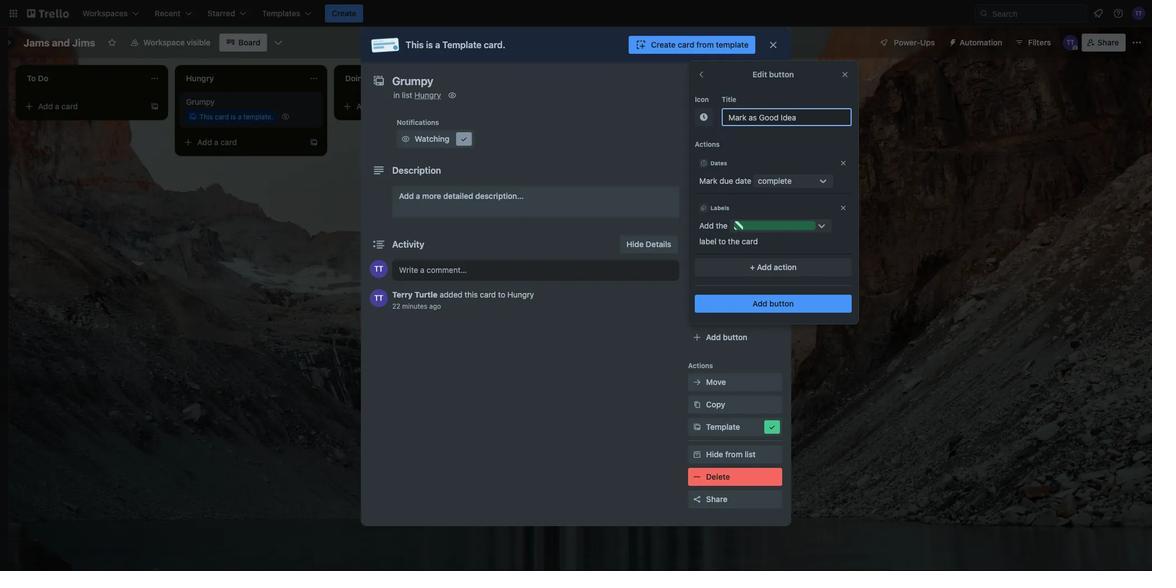 Task type: describe. For each thing, give the bounding box(es) containing it.
dates
[[711, 160, 728, 166]]

members
[[706, 130, 741, 139]]

sm image for hide from list
[[692, 449, 703, 460]]

this for this card is a template.
[[200, 113, 213, 121]]

workspace
[[143, 38, 185, 47]]

sm image for watching
[[400, 133, 411, 145]]

copy
[[706, 400, 726, 409]]

description…
[[475, 191, 524, 201]]

cover link
[[688, 215, 783, 233]]

Write a comment text field
[[392, 260, 679, 280]]

card inside the create card from template button
[[678, 40, 695, 49]]

add power-ups link
[[688, 283, 783, 300]]

template inside button
[[716, 40, 749, 49]]

custom fields
[[706, 242, 759, 251]]

added
[[440, 290, 463, 299]]

add power-ups
[[706, 287, 764, 296]]

edit
[[753, 70, 768, 79]]

button for topmost add button button
[[770, 299, 794, 308]]

to for label
[[719, 237, 726, 246]]

1 vertical spatial labels
[[711, 205, 730, 211]]

sm image for labels
[[692, 151, 703, 163]]

1 vertical spatial ups
[[712, 271, 725, 279]]

this
[[465, 290, 478, 299]]

hide from list link
[[688, 446, 783, 464]]

add another list button
[[653, 65, 805, 90]]

close image for add
[[840, 204, 848, 212]]

activity
[[392, 239, 425, 250]]

labels link
[[688, 148, 783, 166]]

add a more detailed description… link
[[392, 186, 679, 218]]

ups inside button
[[921, 38, 935, 47]]

create button
[[325, 4, 363, 22]]

1 vertical spatial from
[[726, 450, 743, 459]]

1 vertical spatial add button button
[[688, 329, 783, 346]]

add a card for right add a card button
[[357, 102, 396, 111]]

template inside button
[[706, 422, 741, 432]]

another
[[690, 73, 718, 82]]

add inside add another list button
[[673, 73, 688, 82]]

in
[[394, 91, 400, 100]]

board link
[[219, 34, 267, 52]]

watching
[[415, 134, 450, 144]]

grumpy
[[186, 97, 215, 107]]

label to the card
[[700, 237, 758, 246]]

detailed
[[444, 191, 473, 201]]

workspace visible
[[143, 38, 211, 47]]

workspace visible button
[[123, 34, 217, 52]]

custom
[[706, 242, 735, 251]]

power- inside add power-ups link
[[723, 287, 750, 296]]

to for add
[[703, 114, 710, 122]]

title
[[722, 95, 737, 103]]

sm image down icon on the right top of the page
[[699, 112, 710, 123]]

sm image for cover
[[692, 219, 703, 230]]

add button for bottom add button button
[[706, 333, 748, 342]]

hungry inside the terry turtle added this card to hungry 22 minutes ago
[[508, 290, 534, 299]]

hide details link
[[620, 235, 678, 253]]

2 terry turtle (terryturtle) image from the top
[[370, 289, 388, 307]]

sm image for delete
[[692, 471, 703, 483]]

add a card for create from template… image add a card button
[[197, 138, 237, 147]]

list for hide from list
[[745, 450, 756, 459]]

filters button
[[1012, 34, 1055, 52]]

power- inside power-ups button
[[894, 38, 921, 47]]

watching button
[[397, 130, 474, 148]]

copy link
[[688, 396, 783, 414]]

move
[[706, 378, 726, 387]]

+ add action
[[750, 263, 797, 272]]

this card is a template.
[[200, 113, 273, 121]]

add another list
[[673, 73, 731, 82]]

search image
[[980, 9, 989, 18]]

0 vertical spatial add button button
[[695, 295, 852, 313]]

label
[[700, 237, 717, 246]]

attachment button
[[688, 193, 783, 211]]

template.
[[244, 113, 273, 121]]

0 horizontal spatial automation
[[688, 316, 727, 323]]

create for create
[[332, 9, 357, 18]]

fields
[[737, 242, 759, 251]]

this for this is a template card.
[[406, 40, 424, 50]]

jams
[[24, 36, 50, 48]]

terry
[[392, 290, 413, 299]]

notifications
[[397, 118, 439, 126]]

delete link
[[688, 468, 783, 486]]

0 horizontal spatial is
[[231, 113, 236, 121]]

custom fields button
[[688, 241, 783, 252]]

create card from template
[[651, 40, 749, 49]]

this is a template card.
[[406, 40, 506, 50]]

sm image for template
[[692, 422, 703, 433]]

turtle
[[415, 290, 438, 299]]

sm image for checklist
[[692, 174, 703, 185]]

details
[[646, 240, 672, 249]]

board
[[239, 38, 261, 47]]

sm image inside template button
[[767, 422, 778, 433]]

add inside add a more detailed description… link
[[399, 191, 414, 201]]

1 horizontal spatial share button
[[1082, 34, 1126, 52]]



Task type: locate. For each thing, give the bounding box(es) containing it.
this up in list hungry
[[406, 40, 424, 50]]

1 vertical spatial the
[[728, 237, 740, 246]]

1 horizontal spatial add button
[[753, 299, 794, 308]]

add button for topmost add button button
[[753, 299, 794, 308]]

22
[[392, 302, 401, 310]]

0 vertical spatial the
[[716, 221, 728, 230]]

template down copy
[[706, 422, 741, 432]]

button down action
[[770, 299, 794, 308]]

list up delete link
[[745, 450, 756, 459]]

1 vertical spatial template
[[706, 422, 741, 432]]

icon
[[695, 95, 709, 103]]

more
[[422, 191, 441, 201]]

0 vertical spatial share button
[[1082, 34, 1126, 52]]

0 vertical spatial automation
[[960, 38, 1003, 47]]

0 vertical spatial button
[[769, 70, 794, 79]]

sm image inside automation button
[[944, 34, 960, 49]]

terry turtle (terryturtle) image inside primary element
[[1132, 7, 1146, 20]]

hungry link
[[415, 91, 441, 100]]

1 horizontal spatial power-ups
[[894, 38, 935, 47]]

edit button
[[753, 70, 794, 79]]

labels up checklist
[[706, 152, 731, 161]]

switch to… image
[[8, 8, 19, 19]]

0 horizontal spatial hungry
[[415, 91, 441, 100]]

add button button up the move link
[[688, 329, 783, 346]]

1 vertical spatial list
[[402, 91, 413, 100]]

1 vertical spatial add button
[[706, 333, 748, 342]]

sm image left dates
[[692, 151, 703, 163]]

is down grumpy link
[[231, 113, 236, 121]]

2 vertical spatial button
[[723, 333, 748, 342]]

power-ups button
[[872, 34, 942, 52]]

0 vertical spatial hungry
[[415, 91, 441, 100]]

0 vertical spatial power-
[[894, 38, 921, 47]]

create from template… image
[[309, 138, 318, 147]]

0 horizontal spatial from
[[697, 40, 714, 49]]

hide for hide details
[[627, 240, 644, 249]]

action
[[774, 263, 797, 272]]

1 horizontal spatial automation
[[960, 38, 1003, 47]]

sm image left hide from list
[[692, 449, 703, 460]]

template left card.
[[443, 40, 482, 50]]

add a card button for create from template… image
[[179, 133, 305, 151]]

share button down 0 notifications image
[[1082, 34, 1126, 52]]

1 vertical spatial button
[[770, 299, 794, 308]]

0 horizontal spatial power-ups
[[688, 271, 725, 279]]

1 horizontal spatial is
[[426, 40, 433, 50]]

sm image for automation
[[944, 34, 960, 49]]

sm image left cover
[[692, 219, 703, 230]]

22 minutes ago link
[[392, 302, 441, 310]]

is up hungry link
[[426, 40, 433, 50]]

list for add another list
[[720, 73, 731, 82]]

1 vertical spatial hungry
[[508, 290, 534, 299]]

members link
[[688, 126, 783, 144]]

add the
[[700, 221, 728, 230]]

ups up add power-ups
[[712, 271, 725, 279]]

mark due date
[[700, 176, 752, 186]]

1 horizontal spatial share
[[1098, 38, 1120, 47]]

ago
[[429, 302, 441, 310]]

0 vertical spatial template
[[443, 40, 482, 50]]

2 horizontal spatial to
[[719, 237, 726, 246]]

add a more detailed description…
[[399, 191, 524, 201]]

and
[[52, 36, 70, 48]]

sm image right hungry link
[[447, 90, 458, 101]]

grumpy link
[[186, 96, 316, 108]]

create
[[332, 9, 357, 18], [651, 40, 676, 49]]

1 horizontal spatial the
[[728, 237, 740, 246]]

Mark due date… text field
[[722, 108, 852, 126]]

0 horizontal spatial add a card
[[38, 102, 78, 111]]

0 vertical spatial list
[[720, 73, 731, 82]]

1 vertical spatial terry turtle (terryturtle) image
[[1063, 35, 1079, 50]]

2 vertical spatial list
[[745, 450, 756, 459]]

template button
[[688, 418, 783, 436]]

0 vertical spatial labels
[[706, 152, 731, 161]]

0 horizontal spatial add button
[[706, 333, 748, 342]]

card
[[678, 40, 695, 49], [61, 102, 78, 111], [380, 102, 396, 111], [215, 113, 229, 121], [221, 138, 237, 147], [742, 237, 758, 246], [480, 290, 496, 299]]

jims
[[72, 36, 95, 48]]

0 horizontal spatial create
[[332, 9, 357, 18]]

visible
[[187, 38, 211, 47]]

1 horizontal spatial this
[[406, 40, 424, 50]]

primary element
[[0, 0, 1153, 27]]

filters
[[1029, 38, 1052, 47]]

to
[[703, 114, 710, 122], [719, 237, 726, 246], [498, 290, 506, 299]]

ups
[[921, 38, 935, 47], [712, 271, 725, 279], [750, 287, 764, 296]]

hide inside hide details 'link'
[[627, 240, 644, 249]]

1 horizontal spatial from
[[726, 450, 743, 459]]

close popover image
[[841, 70, 850, 79]]

0 vertical spatial is
[[426, 40, 433, 50]]

hungry
[[415, 91, 441, 100], [508, 290, 534, 299]]

sm image inside cover "link"
[[692, 219, 703, 230]]

automation down add power-ups
[[688, 316, 727, 323]]

1 horizontal spatial power-
[[723, 287, 750, 296]]

add button down + add action
[[753, 299, 794, 308]]

from up return to previous screen icon
[[697, 40, 714, 49]]

add
[[673, 73, 688, 82], [38, 102, 53, 111], [357, 102, 371, 111], [688, 114, 702, 122], [197, 138, 212, 147], [399, 191, 414, 201], [700, 221, 714, 230], [757, 263, 772, 272], [706, 287, 721, 296], [753, 299, 768, 308], [706, 333, 721, 342]]

button
[[769, 70, 794, 79], [770, 299, 794, 308], [723, 333, 748, 342]]

minutes
[[402, 302, 428, 310]]

power-
[[894, 38, 921, 47], [688, 271, 712, 279], [723, 287, 750, 296]]

sm image down notifications
[[400, 133, 411, 145]]

add inside add power-ups link
[[706, 287, 721, 296]]

template up members
[[712, 114, 741, 122]]

button right edit
[[769, 70, 794, 79]]

1 horizontal spatial create
[[651, 40, 676, 49]]

automation
[[960, 38, 1003, 47], [688, 316, 727, 323]]

sm image inside watching button
[[400, 133, 411, 145]]

1 horizontal spatial list
[[720, 73, 731, 82]]

sm image left delete
[[692, 471, 703, 483]]

list right in
[[402, 91, 413, 100]]

1 vertical spatial close image
[[840, 204, 848, 212]]

template
[[716, 40, 749, 49], [712, 114, 741, 122]]

0 horizontal spatial to
[[498, 290, 506, 299]]

card inside the terry turtle added this card to hungry 22 minutes ago
[[480, 290, 496, 299]]

2 vertical spatial power-
[[723, 287, 750, 296]]

1 horizontal spatial ups
[[750, 287, 764, 296]]

add button button down + add action
[[695, 295, 852, 313]]

1 vertical spatial create
[[651, 40, 676, 49]]

0 vertical spatial create
[[332, 9, 357, 18]]

a
[[435, 40, 440, 50], [55, 102, 59, 111], [373, 102, 378, 111], [238, 113, 242, 121], [214, 138, 219, 147], [416, 191, 420, 201]]

actions up the move
[[688, 362, 713, 369]]

terry turtle (terryturtle) image right open information menu "icon"
[[1132, 7, 1146, 20]]

0 horizontal spatial add a card button
[[20, 98, 146, 115]]

add button button
[[695, 295, 852, 313], [688, 329, 783, 346]]

share for bottom "share" button
[[706, 495, 728, 504]]

2 horizontal spatial add a card
[[357, 102, 396, 111]]

Search field
[[989, 5, 1087, 22]]

0 vertical spatial to
[[703, 114, 710, 122]]

1 vertical spatial power-ups
[[688, 271, 725, 279]]

share left the show menu icon
[[1098, 38, 1120, 47]]

1 horizontal spatial to
[[703, 114, 710, 122]]

1 vertical spatial actions
[[688, 362, 713, 369]]

sm image left checklist
[[692, 174, 703, 185]]

labels up cover
[[711, 205, 730, 211]]

list right another
[[720, 73, 731, 82]]

0 vertical spatial add button
[[753, 299, 794, 308]]

sm image
[[459, 133, 470, 145], [692, 219, 703, 230], [692, 377, 703, 388], [767, 422, 778, 433], [692, 449, 703, 460]]

sm image left copy
[[692, 399, 703, 410]]

0 vertical spatial this
[[406, 40, 424, 50]]

button for bottom add button button
[[723, 333, 748, 342]]

sm image inside hide from list link
[[692, 449, 703, 460]]

1 vertical spatial automation
[[688, 316, 727, 323]]

1 horizontal spatial template
[[706, 422, 741, 432]]

1 horizontal spatial hungry
[[508, 290, 534, 299]]

terry turtle added this card to hungry 22 minutes ago
[[392, 290, 534, 310]]

1 vertical spatial to
[[719, 237, 726, 246]]

card.
[[484, 40, 506, 50]]

0 horizontal spatial the
[[716, 221, 728, 230]]

hungry down write a comment text box
[[508, 290, 534, 299]]

0 vertical spatial template
[[716, 40, 749, 49]]

1 vertical spatial share button
[[688, 491, 783, 508]]

delete
[[706, 472, 730, 482]]

share button down delete link
[[688, 491, 783, 508]]

2 vertical spatial to
[[498, 290, 506, 299]]

hide
[[627, 240, 644, 249], [706, 450, 724, 459]]

checklist
[[706, 175, 741, 184]]

1 horizontal spatial add a card button
[[179, 133, 305, 151]]

jams and jims
[[24, 36, 95, 48]]

automation button
[[944, 34, 1010, 52]]

button up the move link
[[723, 333, 748, 342]]

ups down +
[[750, 287, 764, 296]]

list inside button
[[720, 73, 731, 82]]

sm image for move
[[692, 377, 703, 388]]

0 horizontal spatial terry turtle (terryturtle) image
[[1063, 35, 1079, 50]]

sm image for copy
[[692, 399, 703, 410]]

0 vertical spatial ups
[[921, 38, 935, 47]]

close image
[[840, 159, 848, 167], [840, 204, 848, 212]]

share for right "share" button
[[1098, 38, 1120, 47]]

sm image inside copy 'link'
[[692, 399, 703, 410]]

attachment
[[706, 197, 750, 206]]

0 vertical spatial terry turtle (terryturtle) image
[[370, 260, 388, 278]]

hide left details
[[627, 240, 644, 249]]

sm image left the move
[[692, 377, 703, 388]]

this down grumpy
[[200, 113, 213, 121]]

sm image inside watching button
[[459, 133, 470, 145]]

2 horizontal spatial power-
[[894, 38, 921, 47]]

add a card button for create from template… icon at the left top of the page
[[20, 98, 146, 115]]

0 horizontal spatial power-
[[688, 271, 712, 279]]

0 horizontal spatial this
[[200, 113, 213, 121]]

0 horizontal spatial share button
[[688, 491, 783, 508]]

add a card button
[[20, 98, 146, 115], [339, 98, 464, 115], [179, 133, 305, 151]]

to right this at the bottom of page
[[498, 290, 506, 299]]

1 vertical spatial share
[[706, 495, 728, 504]]

1 horizontal spatial terry turtle (terryturtle) image
[[1132, 7, 1146, 20]]

1 vertical spatial template
[[712, 114, 741, 122]]

hide inside hide from list link
[[706, 450, 724, 459]]

2 vertical spatial ups
[[750, 287, 764, 296]]

sm image inside the move link
[[692, 377, 703, 388]]

the
[[716, 221, 728, 230], [728, 237, 740, 246]]

0 horizontal spatial list
[[402, 91, 413, 100]]

hungry up notifications
[[415, 91, 441, 100]]

0 horizontal spatial share
[[706, 495, 728, 504]]

0 notifications image
[[1092, 7, 1106, 20]]

0 vertical spatial close image
[[840, 159, 848, 167]]

power-ups inside power-ups button
[[894, 38, 935, 47]]

create for create card from template
[[651, 40, 676, 49]]

0 horizontal spatial hide
[[627, 240, 644, 249]]

list
[[720, 73, 731, 82], [402, 91, 413, 100], [745, 450, 756, 459]]

automation down search icon
[[960, 38, 1003, 47]]

hide from list
[[706, 450, 756, 459]]

customize views image
[[273, 37, 284, 48]]

from inside button
[[697, 40, 714, 49]]

terry turtle (terryturtle) image right filters
[[1063, 35, 1079, 50]]

add button up the move link
[[706, 333, 748, 342]]

add a card
[[38, 102, 78, 111], [357, 102, 396, 111], [197, 138, 237, 147]]

0 vertical spatial share
[[1098, 38, 1120, 47]]

0 horizontal spatial ups
[[712, 271, 725, 279]]

sm image inside "labels" link
[[692, 151, 703, 163]]

from up delete link
[[726, 450, 743, 459]]

ups left automation button
[[921, 38, 935, 47]]

1 vertical spatial is
[[231, 113, 236, 121]]

sm image right watching
[[459, 133, 470, 145]]

1 vertical spatial this
[[200, 113, 213, 121]]

sm image
[[944, 34, 960, 49], [447, 90, 458, 101], [699, 112, 710, 123], [400, 133, 411, 145], [692, 151, 703, 163], [692, 174, 703, 185], [692, 399, 703, 410], [692, 422, 703, 433], [692, 471, 703, 483]]

star or unstar board image
[[108, 38, 117, 47]]

show menu image
[[1132, 37, 1143, 48]]

0 vertical spatial power-ups
[[894, 38, 935, 47]]

sm image inside delete link
[[692, 471, 703, 483]]

hide up delete
[[706, 450, 724, 459]]

to right label
[[719, 237, 726, 246]]

color: green, title: none image
[[735, 221, 816, 230]]

None text field
[[387, 71, 757, 91]]

move link
[[688, 373, 783, 391]]

description
[[392, 165, 441, 176]]

1 vertical spatial power-
[[688, 271, 712, 279]]

0 vertical spatial terry turtle (terryturtle) image
[[1132, 7, 1146, 20]]

0 vertical spatial from
[[697, 40, 714, 49]]

sm image inside template button
[[692, 422, 703, 433]]

actions down members
[[695, 140, 720, 148]]

date
[[736, 176, 752, 186]]

return to previous screen image
[[697, 70, 706, 79]]

Board name text field
[[18, 34, 101, 52]]

add button
[[753, 299, 794, 308], [706, 333, 748, 342]]

+
[[750, 263, 755, 272]]

open information menu image
[[1113, 8, 1125, 19]]

1 vertical spatial terry turtle (terryturtle) image
[[370, 289, 388, 307]]

sm image inside checklist link
[[692, 174, 703, 185]]

complete
[[758, 176, 792, 186]]

0 vertical spatial hide
[[627, 240, 644, 249]]

this
[[406, 40, 424, 50], [200, 113, 213, 121]]

template
[[443, 40, 482, 50], [706, 422, 741, 432]]

1 close image from the top
[[840, 159, 848, 167]]

cover
[[706, 219, 728, 229]]

automation inside button
[[960, 38, 1003, 47]]

create from template… image
[[150, 102, 159, 111]]

in list hungry
[[394, 91, 441, 100]]

labels
[[706, 152, 731, 161], [711, 205, 730, 211]]

checklist link
[[688, 170, 783, 188]]

2 horizontal spatial list
[[745, 450, 756, 459]]

close image for mark due date
[[840, 159, 848, 167]]

to inside the terry turtle added this card to hungry 22 minutes ago
[[498, 290, 506, 299]]

add a card for add a card button related to create from template… icon at the left top of the page
[[38, 102, 78, 111]]

add to template
[[688, 114, 741, 122]]

share down delete
[[706, 495, 728, 504]]

due
[[720, 176, 734, 186]]

0 vertical spatial actions
[[695, 140, 720, 148]]

2 close image from the top
[[840, 204, 848, 212]]

1 horizontal spatial add a card
[[197, 138, 237, 147]]

create card from template button
[[629, 36, 756, 54]]

2 horizontal spatial add a card button
[[339, 98, 464, 115]]

share button
[[1082, 34, 1126, 52], [688, 491, 783, 508]]

terry turtle (terryturtle) image
[[1132, 7, 1146, 20], [1063, 35, 1079, 50]]

hide for hide from list
[[706, 450, 724, 459]]

template up add another list button
[[716, 40, 749, 49]]

create inside primary element
[[332, 9, 357, 18]]

sm image right power-ups button
[[944, 34, 960, 49]]

mark
[[700, 176, 718, 186]]

terry turtle (terryturtle) image
[[370, 260, 388, 278], [370, 289, 388, 307]]

to down icon on the right top of the page
[[703, 114, 710, 122]]

is
[[426, 40, 433, 50], [231, 113, 236, 121]]

1 horizontal spatial hide
[[706, 450, 724, 459]]

hide details
[[627, 240, 672, 249]]

sm image down copy 'link'
[[692, 422, 703, 433]]

sm image down copy 'link'
[[767, 422, 778, 433]]

1 terry turtle (terryturtle) image from the top
[[370, 260, 388, 278]]

0 horizontal spatial template
[[443, 40, 482, 50]]

power-ups
[[894, 38, 935, 47], [688, 271, 725, 279]]

1 vertical spatial hide
[[706, 450, 724, 459]]



Task type: vqa. For each thing, say whether or not it's contained in the screenshot.
turned
no



